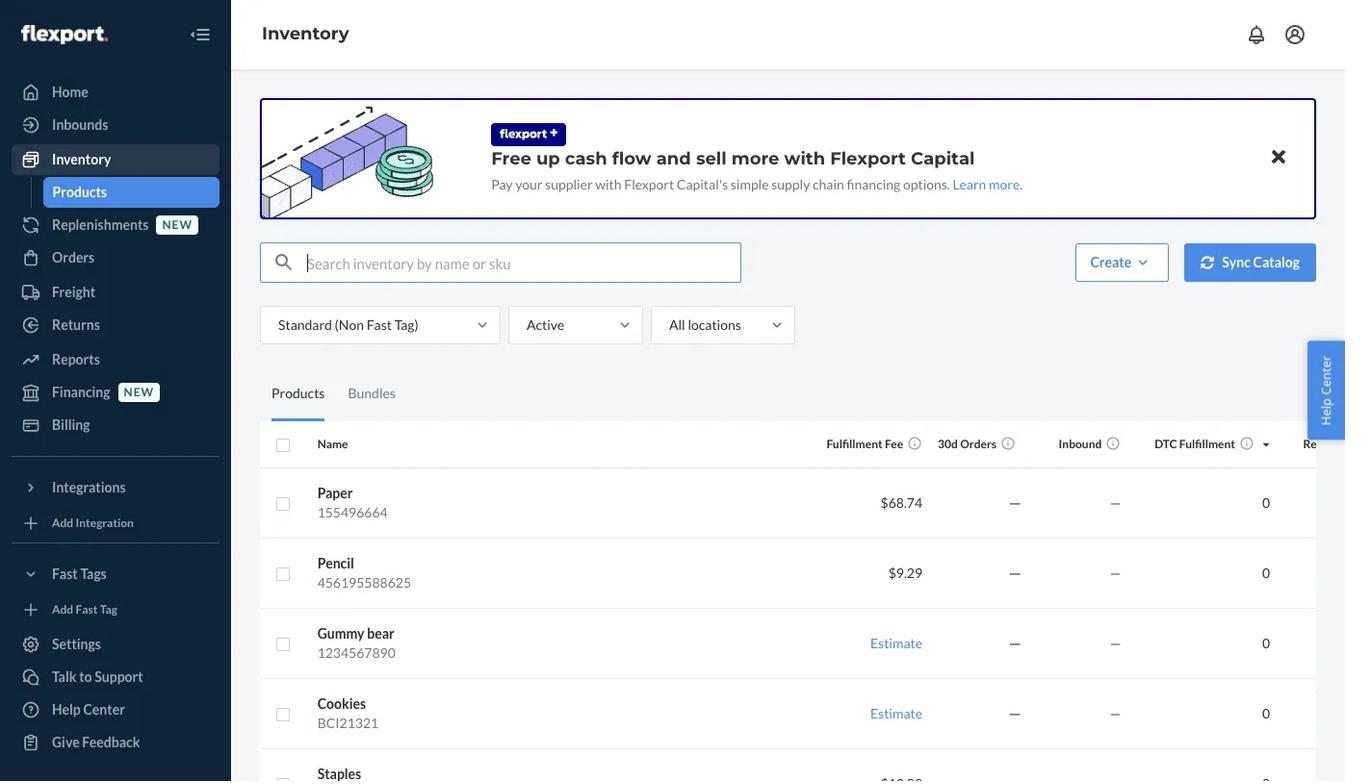 Task type: locate. For each thing, give the bounding box(es) containing it.
0 horizontal spatial new
[[124, 386, 154, 400]]

free
[[491, 148, 531, 169]]

4 0 from the top
[[1262, 705, 1270, 722]]

2 estimate from the top
[[870, 705, 923, 722]]

inventory
[[262, 23, 349, 44], [52, 151, 111, 168]]

square image left "cookies"
[[275, 708, 291, 723]]

3 square image from the top
[[275, 567, 291, 583]]

add
[[52, 516, 73, 531], [52, 603, 73, 617]]

1 horizontal spatial new
[[162, 218, 193, 232]]

give
[[52, 735, 80, 751]]

talk to support button
[[12, 663, 220, 693]]

square image left gummy
[[275, 637, 291, 653]]

2 ― from the top
[[1008, 565, 1022, 581]]

options.
[[903, 176, 950, 193]]

tags
[[80, 566, 107, 583]]

0 horizontal spatial inventory
[[52, 151, 111, 168]]

1 horizontal spatial with
[[784, 148, 825, 169]]

1 estimate from the top
[[870, 635, 923, 651]]

0 horizontal spatial more
[[732, 148, 779, 169]]

help up reserve
[[1318, 399, 1335, 426]]

1 vertical spatial products
[[272, 385, 325, 401]]

0 horizontal spatial fulfillment
[[827, 437, 883, 452]]

new
[[162, 218, 193, 232], [124, 386, 154, 400]]

center inside button
[[1318, 356, 1335, 395]]

0 horizontal spatial inventory link
[[12, 144, 220, 175]]

0 horizontal spatial with
[[595, 176, 622, 193]]

2 square image from the top
[[275, 497, 291, 512]]

3 ― from the top
[[1008, 635, 1022, 651]]

center up reserve
[[1318, 356, 1335, 395]]

estimate link for bci21321
[[870, 705, 923, 722]]

chain
[[813, 176, 844, 193]]

help center link
[[12, 695, 220, 726]]

talk to support
[[52, 669, 143, 686]]

1 vertical spatial estimate link
[[870, 705, 923, 722]]

1 horizontal spatial more
[[989, 176, 1020, 193]]

more right the learn
[[989, 176, 1020, 193]]

(non
[[335, 317, 364, 333]]

0
[[1262, 494, 1270, 511], [1262, 565, 1270, 581], [1262, 635, 1270, 651], [1262, 705, 1270, 722]]

fulfillment right dtc
[[1179, 437, 1235, 452]]

give feedback button
[[12, 728, 220, 759]]

3 0 from the top
[[1262, 635, 1270, 651]]

0 horizontal spatial help
[[52, 702, 81, 718]]

4 ― from the top
[[1008, 705, 1022, 722]]

fulfillment
[[827, 437, 883, 452], [1179, 437, 1235, 452]]

1 vertical spatial help
[[52, 702, 81, 718]]

1 horizontal spatial help center
[[1318, 356, 1335, 426]]

2 — from the top
[[1110, 565, 1121, 581]]

orders up freight
[[52, 249, 95, 266]]

help center up reserve
[[1318, 356, 1335, 426]]

fast left tag)
[[367, 317, 392, 333]]

1 vertical spatial fast
[[52, 566, 78, 583]]

products
[[52, 184, 107, 200], [272, 385, 325, 401]]

0 vertical spatial inventory link
[[262, 23, 349, 44]]

center inside "link"
[[83, 702, 125, 718]]

0 vertical spatial add
[[52, 516, 73, 531]]

catalog
[[1253, 254, 1300, 271]]

give feedback
[[52, 735, 140, 751]]

$68.74
[[881, 494, 923, 511]]

0 vertical spatial estimate link
[[870, 635, 923, 651]]

1 estimate link from the top
[[870, 635, 923, 651]]

estimate link
[[870, 635, 923, 651], [870, 705, 923, 722]]

5 square image from the top
[[275, 708, 291, 723]]

help center
[[1318, 356, 1335, 426], [52, 702, 125, 718]]

1 vertical spatial with
[[595, 176, 622, 193]]

fast left tag on the left bottom of the page
[[76, 603, 98, 617]]

2 estimate link from the top
[[870, 705, 923, 722]]

add left integration
[[52, 516, 73, 531]]

1 horizontal spatial inventory
[[262, 23, 349, 44]]

1 vertical spatial orders
[[960, 437, 997, 452]]

new for replenishments
[[162, 218, 193, 232]]

orders right 30d
[[960, 437, 997, 452]]

1 ― from the top
[[1008, 494, 1022, 511]]

0 horizontal spatial help center
[[52, 702, 125, 718]]

freight
[[52, 284, 95, 300]]

4 — from the top
[[1110, 705, 1121, 722]]

integrations button
[[12, 473, 220, 504]]

inbounds link
[[12, 110, 220, 141]]

fast
[[367, 317, 392, 333], [52, 566, 78, 583], [76, 603, 98, 617]]

help center down 'to'
[[52, 702, 125, 718]]

sync catalog
[[1222, 254, 1300, 271]]

fulfillment left fee
[[827, 437, 883, 452]]

1 vertical spatial add
[[52, 603, 73, 617]]

square image
[[275, 438, 291, 453], [275, 497, 291, 512], [275, 567, 291, 583], [275, 637, 291, 653], [275, 708, 291, 723]]

1 add from the top
[[52, 516, 73, 531]]

0 horizontal spatial products
[[52, 184, 107, 200]]

0 for 1234567890
[[1262, 635, 1270, 651]]

2 vertical spatial fast
[[76, 603, 98, 617]]

products up replenishments
[[52, 184, 107, 200]]

free up cash flow and sell more with flexport capital pay your supplier with flexport capital's simple supply chain financing options. learn more .
[[491, 148, 1023, 193]]

reserve 
[[1303, 437, 1345, 452]]

0 vertical spatial help center
[[1318, 356, 1335, 426]]

add for add integration
[[52, 516, 73, 531]]

pencil 456195588625
[[317, 555, 411, 591]]

0 vertical spatial help
[[1318, 399, 1335, 426]]

fast inside dropdown button
[[52, 566, 78, 583]]

new down products link
[[162, 218, 193, 232]]

capital's
[[677, 176, 728, 193]]

square image left name
[[275, 438, 291, 453]]

1 vertical spatial inventory link
[[12, 144, 220, 175]]

155496664
[[317, 504, 388, 520]]

with down cash
[[595, 176, 622, 193]]

0 vertical spatial flexport
[[830, 148, 906, 169]]

flexport up financing
[[830, 148, 906, 169]]

flexport
[[830, 148, 906, 169], [624, 176, 674, 193]]

to
[[79, 669, 92, 686]]

0 horizontal spatial center
[[83, 702, 125, 718]]

1 horizontal spatial fulfillment
[[1179, 437, 1235, 452]]

open notifications image
[[1245, 23, 1268, 46]]

0 vertical spatial with
[[784, 148, 825, 169]]

sell
[[696, 148, 727, 169]]

―
[[1008, 494, 1022, 511], [1008, 565, 1022, 581], [1008, 635, 1022, 651], [1008, 705, 1022, 722]]

1 vertical spatial help center
[[52, 702, 125, 718]]

help center inside button
[[1318, 356, 1335, 426]]

add fast tag link
[[12, 598, 220, 622]]

square image left the paper
[[275, 497, 291, 512]]

square image for pencil
[[275, 567, 291, 583]]

help inside button
[[1318, 399, 1335, 426]]

help
[[1318, 399, 1335, 426], [52, 702, 81, 718]]

0 vertical spatial center
[[1318, 356, 1335, 395]]

estimate
[[870, 635, 923, 651], [870, 705, 923, 722]]

freight link
[[12, 277, 220, 308]]

learn
[[953, 176, 986, 193]]

financing
[[52, 384, 110, 401]]

feedback
[[82, 735, 140, 751]]

― for 456195588625
[[1008, 565, 1022, 581]]

with
[[784, 148, 825, 169], [595, 176, 622, 193]]

products up name
[[272, 385, 325, 401]]

flexport down flow
[[624, 176, 674, 193]]

Search inventory by name or sku text field
[[307, 244, 741, 282]]

0 vertical spatial orders
[[52, 249, 95, 266]]

0 horizontal spatial flexport
[[624, 176, 674, 193]]

1 vertical spatial estimate
[[870, 705, 923, 722]]

returns
[[52, 317, 100, 333]]

0 vertical spatial estimate
[[870, 635, 923, 651]]

more up simple
[[732, 148, 779, 169]]

simple
[[731, 176, 769, 193]]

replenishments
[[52, 217, 149, 233]]

― for 1234567890
[[1008, 635, 1022, 651]]

2 0 from the top
[[1262, 565, 1270, 581]]

close navigation image
[[189, 23, 212, 46]]

orders
[[52, 249, 95, 266], [960, 437, 997, 452]]

1 vertical spatial new
[[124, 386, 154, 400]]

center
[[1318, 356, 1335, 395], [83, 702, 125, 718]]

standard
[[278, 317, 332, 333]]

1 horizontal spatial products
[[272, 385, 325, 401]]

with up supply
[[784, 148, 825, 169]]

bear
[[367, 625, 395, 642]]

30d orders
[[938, 437, 997, 452]]

3 — from the top
[[1110, 635, 1121, 651]]

add up settings
[[52, 603, 73, 617]]

1 horizontal spatial flexport
[[830, 148, 906, 169]]

settings
[[52, 637, 101, 653]]

4 square image from the top
[[275, 637, 291, 653]]

sync alt image
[[1201, 256, 1215, 269]]

1 horizontal spatial help
[[1318, 399, 1335, 426]]

fast left the tags
[[52, 566, 78, 583]]

square image left pencil
[[275, 567, 291, 583]]

name
[[317, 437, 348, 452]]

inventory link
[[262, 23, 349, 44], [12, 144, 220, 175]]

add integration
[[52, 516, 134, 531]]

inbounds
[[52, 117, 108, 133]]

center down the talk to support
[[83, 702, 125, 718]]

help inside "link"
[[52, 702, 81, 718]]

help up give
[[52, 702, 81, 718]]

0 vertical spatial new
[[162, 218, 193, 232]]

1 vertical spatial center
[[83, 702, 125, 718]]

2 add from the top
[[52, 603, 73, 617]]

1 0 from the top
[[1262, 494, 1270, 511]]

new down reports link
[[124, 386, 154, 400]]

1 horizontal spatial center
[[1318, 356, 1335, 395]]

paper 155496664
[[317, 485, 388, 520]]

1 — from the top
[[1110, 494, 1121, 511]]

inbound
[[1059, 437, 1102, 452]]



Task type: describe. For each thing, give the bounding box(es) containing it.
orders link
[[12, 243, 220, 273]]

all locations
[[669, 317, 741, 333]]

— for 155496664
[[1110, 494, 1121, 511]]

1 vertical spatial inventory
[[52, 151, 111, 168]]

estimate link for 1234567890
[[870, 635, 923, 651]]

add fast tag
[[52, 603, 117, 617]]

.
[[1020, 176, 1023, 193]]

1 horizontal spatial orders
[[960, 437, 997, 452]]

open account menu image
[[1284, 23, 1307, 46]]

close image
[[1272, 146, 1286, 169]]

add for add fast tag
[[52, 603, 73, 617]]

fulfillment fee
[[827, 437, 903, 452]]

square image
[[275, 778, 291, 782]]

billing
[[52, 417, 90, 433]]

returns link
[[12, 310, 220, 341]]

0 for 456195588625
[[1262, 565, 1270, 581]]

cookies
[[317, 696, 366, 712]]

― for bci21321
[[1008, 705, 1022, 722]]

— for 456195588625
[[1110, 565, 1121, 581]]

1 vertical spatial flexport
[[624, 176, 674, 193]]

create button
[[1076, 244, 1169, 282]]

— for 1234567890
[[1110, 635, 1121, 651]]

dtc
[[1155, 437, 1177, 452]]

support
[[95, 669, 143, 686]]

1 vertical spatial more
[[989, 176, 1020, 193]]

up
[[536, 148, 560, 169]]

1234567890
[[317, 645, 396, 661]]

standard (non fast tag)
[[278, 317, 419, 333]]

flexport logo image
[[21, 25, 108, 44]]

fee
[[885, 437, 903, 452]]

pay
[[491, 176, 513, 193]]

tag)
[[395, 317, 419, 333]]

help center inside "link"
[[52, 702, 125, 718]]

1 fulfillment from the left
[[827, 437, 883, 452]]

0 vertical spatial more
[[732, 148, 779, 169]]

pencil
[[317, 555, 354, 572]]

home
[[52, 84, 88, 100]]

sync catalog button
[[1185, 244, 1316, 282]]

0 horizontal spatial orders
[[52, 249, 95, 266]]

supply
[[772, 176, 810, 193]]

reserve
[[1303, 437, 1345, 452]]

talk
[[52, 669, 77, 686]]

reports
[[52, 351, 100, 368]]

create
[[1090, 254, 1132, 271]]

home link
[[12, 77, 220, 108]]

square image for paper
[[275, 497, 291, 512]]

2 fulfillment from the left
[[1179, 437, 1235, 452]]

settings link
[[12, 630, 220, 661]]

learn more link
[[953, 176, 1020, 193]]

help center button
[[1308, 342, 1345, 440]]

30d
[[938, 437, 958, 452]]

fast tags
[[52, 566, 107, 583]]

― for 155496664
[[1008, 494, 1022, 511]]

new for financing
[[124, 386, 154, 400]]

sync
[[1222, 254, 1251, 271]]

reports link
[[12, 345, 220, 376]]

paper
[[317, 485, 353, 501]]

active
[[527, 317, 564, 333]]

0 for bci21321
[[1262, 705, 1270, 722]]

$9.29
[[888, 565, 923, 581]]

products link
[[43, 177, 220, 208]]

integrations
[[52, 480, 126, 496]]

gummy bear 1234567890
[[317, 625, 396, 661]]

capital
[[911, 148, 975, 169]]

cash
[[565, 148, 607, 169]]

cookies bci21321
[[317, 696, 379, 731]]

fast tags button
[[12, 559, 220, 590]]

dtc fulfillment
[[1155, 437, 1235, 452]]

and
[[656, 148, 691, 169]]

— for bci21321
[[1110, 705, 1121, 722]]

flow
[[612, 148, 652, 169]]

0 for 155496664
[[1262, 494, 1270, 511]]

estimate for bci21321
[[870, 705, 923, 722]]

add integration link
[[12, 511, 220, 535]]

integration
[[76, 516, 134, 531]]

all
[[669, 317, 685, 333]]

0 vertical spatial products
[[52, 184, 107, 200]]

estimate for 1234567890
[[870, 635, 923, 651]]

0 vertical spatial inventory
[[262, 23, 349, 44]]

1 square image from the top
[[275, 438, 291, 453]]

bundles
[[348, 385, 396, 401]]

your
[[515, 176, 543, 193]]

gummy
[[317, 625, 364, 642]]

0 vertical spatial fast
[[367, 317, 392, 333]]

square image for cookies
[[275, 708, 291, 723]]

billing link
[[12, 410, 220, 441]]

456195588625
[[317, 574, 411, 591]]

financing
[[847, 176, 901, 193]]

bci21321
[[317, 715, 379, 731]]

locations
[[688, 317, 741, 333]]

tag
[[100, 603, 117, 617]]

square image for gummy
[[275, 637, 291, 653]]

supplier
[[545, 176, 593, 193]]

1 horizontal spatial inventory link
[[262, 23, 349, 44]]



Task type: vqa. For each thing, say whether or not it's contained in the screenshot.
option
no



